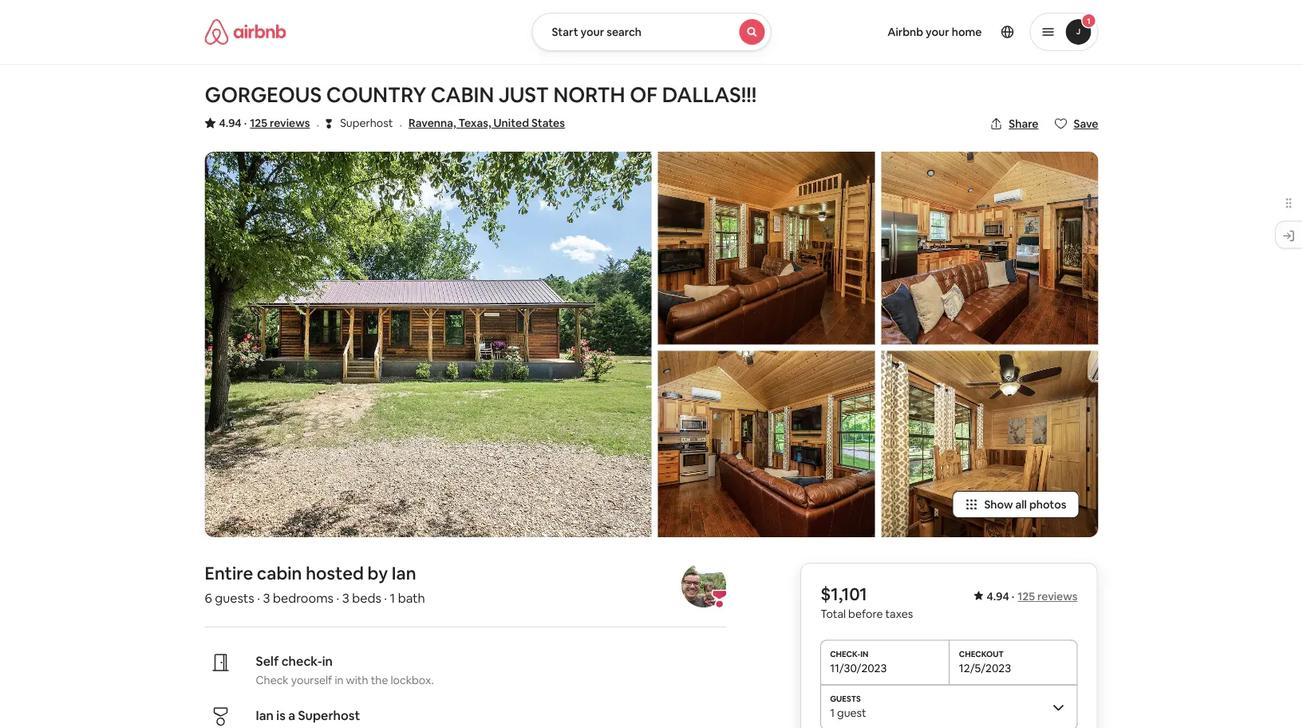 Task type: describe. For each thing, give the bounding box(es) containing it.
your for airbnb
[[926, 25, 950, 39]]

search
[[607, 25, 642, 39]]

ian
[[256, 707, 274, 724]]

with
[[346, 673, 369, 688]]

11/30/2023
[[831, 661, 887, 675]]

total
[[821, 607, 846, 621]]

1 button
[[1030, 13, 1099, 51]]

· ravenna, texas, united states
[[400, 116, 565, 133]]

all
[[1016, 498, 1028, 512]]

guests
[[215, 590, 254, 606]]

save button
[[1049, 110, 1105, 137]]

a
[[288, 707, 296, 724]]

just
[[499, 81, 549, 108]]

photos
[[1030, 498, 1067, 512]]

1 vertical spatial 125
[[1018, 589, 1036, 604]]

1 guest button
[[821, 685, 1078, 728]]

of
[[630, 81, 658, 108]]

1 3 from the left
[[263, 590, 270, 606]]

gorgeous
[[205, 81, 322, 108]]

0 vertical spatial in
[[322, 653, 333, 669]]

show all photos button
[[953, 491, 1080, 518]]

gorgeous country cabin just north of dallas!!! image 1 image
[[205, 152, 652, 538]]

reviews for bottommost 125 reviews button
[[1038, 589, 1078, 604]]

lockbox.
[[391, 673, 434, 688]]

$1,101 total before taxes
[[821, 583, 914, 621]]

reviews for leftmost 125 reviews button
[[270, 116, 310, 130]]

0 vertical spatial 4.94
[[219, 116, 242, 130]]

show all photos
[[985, 498, 1067, 512]]

yourself
[[291, 673, 332, 688]]

· inside · ravenna, texas, united states
[[400, 116, 403, 133]]

north
[[554, 81, 626, 108]]

6
[[205, 590, 212, 606]]

12/5/2023
[[960, 661, 1012, 675]]

hosted
[[306, 562, 364, 585]]

2 3 from the left
[[342, 590, 350, 606]]

gorgeous country cabin just north of dallas!!! image 4 image
[[882, 152, 1099, 345]]

airbnb
[[888, 25, 924, 39]]

by ian
[[368, 562, 417, 585]]



Task type: locate. For each thing, give the bounding box(es) containing it.
united
[[494, 116, 529, 130]]

save
[[1074, 117, 1099, 131]]

check-
[[282, 653, 322, 669]]

states
[[532, 116, 565, 130]]

0 horizontal spatial in
[[322, 653, 333, 669]]

1 horizontal spatial 125 reviews button
[[1018, 589, 1078, 604]]

1 horizontal spatial 1
[[831, 706, 835, 720]]

125 reviews button
[[250, 115, 310, 131], [1018, 589, 1078, 604]]

ian is a superhost. learn more about ian. image
[[682, 563, 726, 608], [682, 563, 726, 608]]

the
[[371, 673, 388, 688]]

1 horizontal spatial 4.94
[[987, 589, 1010, 604]]

in left with
[[335, 673, 344, 688]]

taxes
[[886, 607, 914, 621]]

superhost down country
[[340, 116, 393, 130]]

share button
[[984, 110, 1046, 137]]

0 horizontal spatial your
[[581, 25, 605, 39]]

1 horizontal spatial reviews
[[1038, 589, 1078, 604]]

entire cabin hosted by ian 6 guests · 3 bedrooms · 3 beds · 1 bath
[[205, 562, 425, 606]]

your left home
[[926, 25, 950, 39]]

1 vertical spatial 125 reviews button
[[1018, 589, 1078, 604]]

share
[[1009, 117, 1039, 131]]

3 left beds
[[342, 590, 350, 606]]

1 for 1 guest
[[831, 706, 835, 720]]

0 horizontal spatial 3
[[263, 590, 270, 606]]

country
[[326, 81, 427, 108]]

Start your search search field
[[532, 13, 772, 51]]

1 guest
[[831, 706, 867, 720]]

1 inside dropdown button
[[1088, 16, 1091, 26]]

1
[[1088, 16, 1091, 26], [390, 590, 395, 606], [831, 706, 835, 720]]

gorgeous country cabin just north of dallas!!!
[[205, 81, 757, 108]]

ian is a superhost
[[256, 707, 360, 724]]

4.94 up 12/5/2023
[[987, 589, 1010, 604]]

1 vertical spatial 4.94 · 125 reviews
[[987, 589, 1078, 604]]

1 horizontal spatial 4.94 · 125 reviews
[[987, 589, 1078, 604]]

entire
[[205, 562, 253, 585]]

1 vertical spatial reviews
[[1038, 589, 1078, 604]]

your for start
[[581, 25, 605, 39]]

2 vertical spatial 1
[[831, 706, 835, 720]]

1 horizontal spatial 125
[[1018, 589, 1036, 604]]

1 vertical spatial in
[[335, 673, 344, 688]]

0 vertical spatial 1
[[1088, 16, 1091, 26]]

2 your from the left
[[926, 25, 950, 39]]

0 vertical spatial superhost
[[340, 116, 393, 130]]

in
[[322, 653, 333, 669], [335, 673, 344, 688]]

0 vertical spatial reviews
[[270, 116, 310, 130]]

0 horizontal spatial 1
[[390, 590, 395, 606]]

airbnb your home
[[888, 25, 983, 39]]

superhost right a
[[298, 707, 360, 724]]

your right start
[[581, 25, 605, 39]]

cabin
[[431, 81, 494, 108]]

1 inside entire cabin hosted by ian 6 guests · 3 bedrooms · 3 beds · 1 bath
[[390, 590, 395, 606]]

󰀃
[[326, 115, 332, 131]]

show
[[985, 498, 1014, 512]]

bedrooms
[[273, 590, 334, 606]]

1 vertical spatial superhost
[[298, 707, 360, 724]]

reviews
[[270, 116, 310, 130], [1038, 589, 1078, 604]]

dallas!!!
[[663, 81, 757, 108]]

3 down cabin
[[263, 590, 270, 606]]

0 horizontal spatial 4.94
[[219, 116, 242, 130]]

start your search button
[[532, 13, 772, 51]]

·
[[244, 116, 247, 130], [317, 116, 320, 133], [400, 116, 403, 133], [1012, 589, 1015, 604], [257, 590, 260, 606], [337, 590, 340, 606], [384, 590, 387, 606]]

airbnb your home link
[[878, 15, 992, 49]]

0 horizontal spatial 4.94 · 125 reviews
[[219, 116, 310, 130]]

1 vertical spatial 4.94
[[987, 589, 1010, 604]]

is
[[277, 707, 286, 724]]

0 horizontal spatial reviews
[[270, 116, 310, 130]]

0 horizontal spatial 125
[[250, 116, 267, 130]]

ravenna,
[[409, 116, 456, 130]]

1 horizontal spatial in
[[335, 673, 344, 688]]

your inside profile element
[[926, 25, 950, 39]]

in up 'yourself'
[[322, 653, 333, 669]]

start your search
[[552, 25, 642, 39]]

your inside button
[[581, 25, 605, 39]]

4.94 · 125 reviews
[[219, 116, 310, 130], [987, 589, 1078, 604]]

self check-in check yourself in with the lockbox.
[[256, 653, 434, 688]]

125
[[250, 116, 267, 130], [1018, 589, 1036, 604]]

your
[[581, 25, 605, 39], [926, 25, 950, 39]]

0 horizontal spatial 125 reviews button
[[250, 115, 310, 131]]

gorgeous country cabin just north of dallas!!! image 3 image
[[658, 351, 876, 538]]

before
[[849, 607, 883, 621]]

start
[[552, 25, 579, 39]]

self
[[256, 653, 279, 669]]

home
[[952, 25, 983, 39]]

0 vertical spatial 125
[[250, 116, 267, 130]]

ravenna, texas, united states button
[[409, 113, 565, 133]]

cabin
[[257, 562, 302, 585]]

bath
[[398, 590, 425, 606]]

1 vertical spatial 1
[[390, 590, 395, 606]]

beds
[[352, 590, 382, 606]]

dining area image
[[882, 351, 1099, 538]]

guest
[[838, 706, 867, 720]]

profile element
[[791, 0, 1099, 64]]

living area with electric fireplace image
[[658, 152, 876, 345]]

texas,
[[459, 116, 492, 130]]

1 horizontal spatial 3
[[342, 590, 350, 606]]

1 inside popup button
[[831, 706, 835, 720]]

1 for 1
[[1088, 16, 1091, 26]]

4.94 down gorgeous
[[219, 116, 242, 130]]

superhost
[[340, 116, 393, 130], [298, 707, 360, 724]]

3
[[263, 590, 270, 606], [342, 590, 350, 606]]

0 vertical spatial 4.94 · 125 reviews
[[219, 116, 310, 130]]

4.94
[[219, 116, 242, 130], [987, 589, 1010, 604]]

1 horizontal spatial your
[[926, 25, 950, 39]]

$1,101
[[821, 583, 868, 606]]

0 vertical spatial 125 reviews button
[[250, 115, 310, 131]]

check
[[256, 673, 289, 688]]

1 your from the left
[[581, 25, 605, 39]]

2 horizontal spatial 1
[[1088, 16, 1091, 26]]



Task type: vqa. For each thing, say whether or not it's contained in the screenshot.
YOU to the right
no



